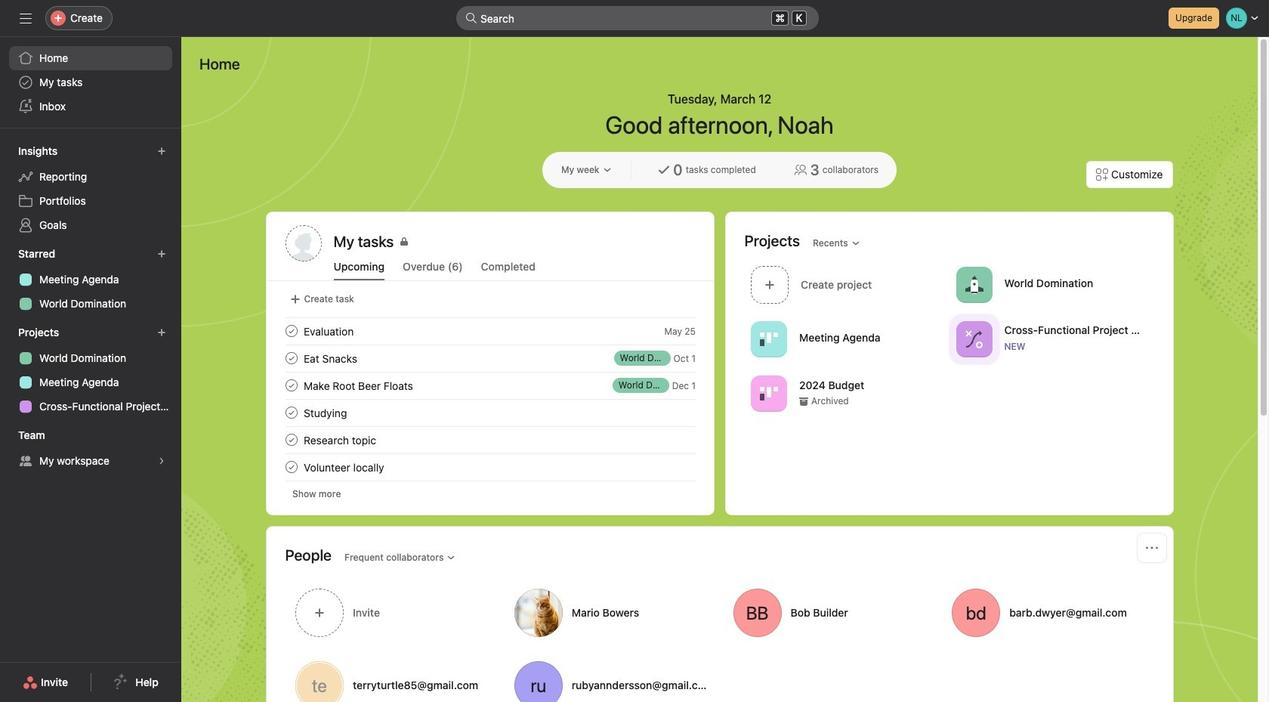Task type: locate. For each thing, give the bounding box(es) containing it.
4 mark complete checkbox from the top
[[282, 431, 300, 449]]

1 mark complete image from the top
[[282, 322, 300, 340]]

mark complete image for 1st mark complete checkbox from the top
[[282, 322, 300, 340]]

prominent image
[[465, 12, 478, 24]]

mark complete image up mark complete option
[[282, 349, 300, 367]]

2 mark complete image from the top
[[282, 376, 300, 394]]

1 mark complete image from the top
[[282, 349, 300, 367]]

2 board image from the top
[[760, 384, 778, 402]]

insights element
[[0, 138, 181, 240]]

1 vertical spatial board image
[[760, 384, 778, 402]]

see details, my workspace image
[[157, 456, 166, 465]]

hide sidebar image
[[20, 12, 32, 24]]

2 mark complete image from the top
[[282, 431, 300, 449]]

mark complete image down mark complete option
[[282, 431, 300, 449]]

4 mark complete image from the top
[[282, 458, 300, 476]]

projects element
[[0, 319, 181, 422]]

0 vertical spatial mark complete image
[[282, 349, 300, 367]]

mark complete image for fifth mark complete checkbox from the top of the page
[[282, 458, 300, 476]]

1 board image from the top
[[760, 330, 778, 348]]

3 mark complete image from the top
[[282, 404, 300, 422]]

new project or portfolio image
[[157, 328, 166, 337]]

Mark complete checkbox
[[282, 322, 300, 340], [282, 349, 300, 367], [282, 404, 300, 422], [282, 431, 300, 449], [282, 458, 300, 476]]

board image
[[760, 330, 778, 348], [760, 384, 778, 402]]

mark complete image
[[282, 349, 300, 367], [282, 431, 300, 449]]

1 vertical spatial mark complete image
[[282, 431, 300, 449]]

None field
[[456, 6, 819, 30]]

0 vertical spatial board image
[[760, 330, 778, 348]]

Search tasks, projects, and more text field
[[456, 6, 819, 30]]

mark complete image
[[282, 322, 300, 340], [282, 376, 300, 394], [282, 404, 300, 422], [282, 458, 300, 476]]

add items to starred image
[[157, 249, 166, 258]]



Task type: vqa. For each thing, say whether or not it's contained in the screenshot.
New insights icon
yes



Task type: describe. For each thing, give the bounding box(es) containing it.
new insights image
[[157, 147, 166, 156]]

add profile photo image
[[285, 225, 322, 261]]

rocket image
[[965, 275, 983, 294]]

2 mark complete checkbox from the top
[[282, 349, 300, 367]]

3 mark complete checkbox from the top
[[282, 404, 300, 422]]

global element
[[0, 37, 181, 128]]

line_and_symbols image
[[965, 330, 983, 348]]

starred element
[[0, 240, 181, 319]]

1 mark complete checkbox from the top
[[282, 322, 300, 340]]

teams element
[[0, 422, 181, 476]]

mark complete image for mark complete option
[[282, 376, 300, 394]]

mark complete image for 2nd mark complete checkbox from the bottom of the page
[[282, 431, 300, 449]]

5 mark complete checkbox from the top
[[282, 458, 300, 476]]

Mark complete checkbox
[[282, 376, 300, 394]]

mark complete image for third mark complete checkbox from the top
[[282, 404, 300, 422]]

mark complete image for fourth mark complete checkbox from the bottom of the page
[[282, 349, 300, 367]]



